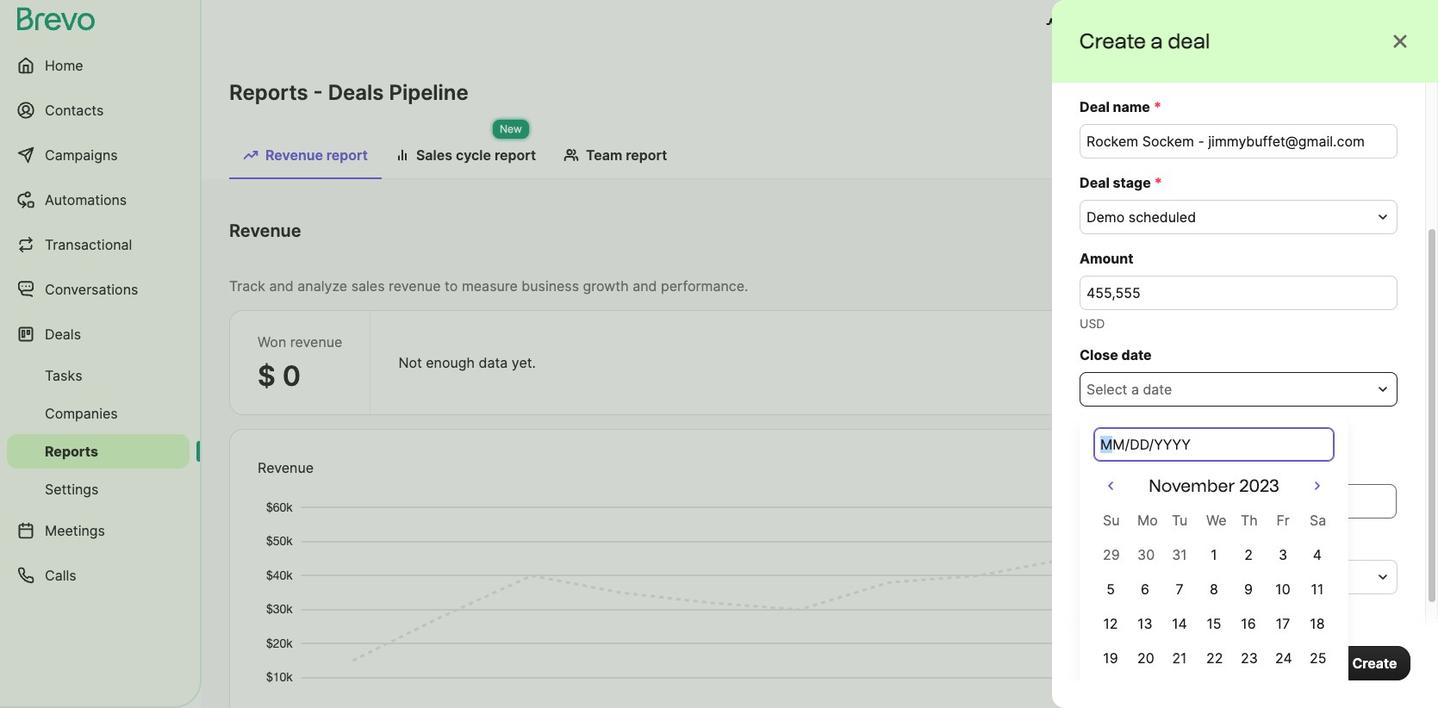 Task type: locate. For each thing, give the bounding box(es) containing it.
task
[[1140, 422, 1169, 440], [1160, 450, 1187, 467]]

create a deal
[[1080, 28, 1210, 53]]

1 horizontal spatial yet.
[[1238, 466, 1263, 483]]

won
[[258, 334, 286, 351]]

2 deal from the top
[[1080, 174, 1110, 191]]

create for create a deal
[[1080, 28, 1146, 53]]

home link
[[7, 45, 190, 86]]

create button
[[1338, 646, 1411, 681]]

0 horizontal spatial enough
[[426, 354, 475, 371]]

business
[[522, 277, 579, 295]]

0 horizontal spatial yet.
[[512, 354, 536, 371]]

deal
[[1168, 28, 1210, 53], [1321, 450, 1349, 467], [1339, 466, 1368, 483]]

revenue right sales
[[389, 277, 441, 295]]

yet.
[[512, 354, 536, 371], [1238, 466, 1263, 483]]

create for create a task
[[1080, 422, 1125, 440]]

task up "november"
[[1160, 450, 1187, 467]]

create for create deal
[[1291, 466, 1336, 483]]

select
[[1087, 381, 1128, 398]]

deals up tasks
[[45, 326, 81, 343]]

0 vertical spatial reports
[[229, 80, 308, 105]]

create deal
[[1291, 466, 1368, 483]]

reports up settings
[[45, 443, 98, 460]]

row containing 5
[[1094, 572, 1335, 607]]

yet. left on
[[1238, 466, 1263, 483]]

task for create a task to follow-up on this deal
[[1160, 450, 1187, 467]]

0 vertical spatial deal
[[1080, 98, 1110, 115]]

do
[[1127, 493, 1144, 510]]

0 vertical spatial task
[[1140, 422, 1169, 440]]

to up "november"
[[1191, 450, 1204, 467]]

revenue up 0
[[290, 334, 342, 351]]

row containing 12
[[1094, 607, 1335, 641]]

0 vertical spatial deals
[[328, 80, 384, 105]]

1 vertical spatial date
[[1143, 381, 1172, 398]]

0 horizontal spatial reports
[[45, 443, 98, 460]]

2 horizontal spatial and
[[1112, 16, 1137, 33]]

data down mm/dd/yyyy text field on the bottom of page
[[1205, 466, 1234, 483]]

pipeline
[[389, 80, 469, 105]]

and inside button
[[1112, 16, 1137, 33]]

0 horizontal spatial not
[[398, 354, 422, 371]]

date range
[[1056, 229, 1128, 246]]

deals
[[328, 80, 384, 105], [45, 326, 81, 343]]

sales cycle report link
[[382, 138, 550, 178]]

team report link
[[550, 138, 681, 178]]

calls link
[[7, 555, 190, 596]]

amount
[[1080, 250, 1134, 267]]

1 horizontal spatial data
[[1205, 466, 1234, 483]]

a
[[1151, 28, 1163, 53], [1131, 381, 1139, 398], [1128, 422, 1136, 440], [1148, 450, 1156, 467]]

deal for deal stage
[[1080, 174, 1110, 191]]

0 horizontal spatial report
[[326, 147, 368, 164]]

a for select a date
[[1131, 381, 1139, 398]]

sunday, 29 october 2023 cell
[[1103, 546, 1120, 564]]

2 vertical spatial revenue
[[258, 459, 314, 477]]

date
[[1122, 346, 1152, 364], [1143, 381, 1172, 398], [1110, 534, 1140, 552]]

cancel button
[[1080, 646, 1154, 681]]

1 horizontal spatial -
[[1224, 229, 1230, 246]]

task down select a date
[[1140, 422, 1169, 440]]

1 horizontal spatial not enough data yet.
[[1125, 466, 1263, 483]]

enough
[[426, 354, 475, 371], [1153, 466, 1201, 483]]

2 row from the top
[[1094, 538, 1335, 572]]

report right cycle
[[495, 147, 536, 164]]

0 vertical spatial not enough data yet.
[[398, 354, 536, 371]]

12
[[1103, 615, 1118, 633]]

* right "stage"
[[1155, 174, 1162, 191]]

0 horizontal spatial and
[[269, 277, 294, 295]]

0 horizontal spatial to
[[445, 277, 458, 295]]

1 vertical spatial reports
[[45, 443, 98, 460]]

deal up demo
[[1080, 174, 1110, 191]]

tuesday, 7 november 2023 cell
[[1163, 572, 1197, 607]]

1 horizontal spatial to
[[1191, 450, 1204, 467]]

4 row from the top
[[1094, 607, 1335, 641]]

report down the reports - deals pipeline
[[326, 147, 368, 164]]

1 vertical spatial revenue
[[290, 334, 342, 351]]

2 vertical spatial date
[[1110, 534, 1140, 552]]

1 horizontal spatial deals
[[328, 80, 384, 105]]

and
[[1112, 16, 1137, 33], [269, 277, 294, 295], [633, 277, 657, 295]]

1 report from the left
[[326, 147, 368, 164]]

1
[[1211, 546, 1217, 564]]

deal
[[1080, 98, 1110, 115], [1080, 174, 1110, 191]]

monday, 6 november 2023 cell
[[1128, 572, 1163, 607]]

settings
[[45, 481, 99, 498]]

1 vertical spatial deals
[[45, 326, 81, 343]]

9
[[1244, 581, 1253, 598]]

* right name
[[1154, 98, 1162, 115]]

1 vertical spatial revenue
[[229, 221, 301, 241]]

revenue
[[265, 147, 323, 164], [229, 221, 301, 241], [258, 459, 314, 477]]

and for track
[[269, 277, 294, 295]]

- right 12/19/2022
[[1224, 229, 1230, 246]]

reports for reports
[[45, 443, 98, 460]]

create a task to follow-up on this deal
[[1100, 450, 1349, 467]]

0
[[282, 359, 301, 393]]

follow-
[[1208, 450, 1253, 467]]

enough down track and analyze sales revenue to measure business growth and performance.
[[426, 354, 475, 371]]

meetings link
[[7, 510, 190, 552]]

cancel
[[1094, 655, 1140, 672]]

date
[[1056, 229, 1087, 246]]

report for revenue report
[[326, 147, 368, 164]]

wednesday, 8 november 2023 cell
[[1197, 572, 1231, 607]]

MM/DD/YYYY text field
[[1094, 427, 1335, 462]]

not
[[398, 354, 422, 371], [1125, 466, 1149, 483]]

deal left name
[[1080, 98, 1110, 115]]

deal for deal name
[[1080, 98, 1110, 115]]

reports for reports - deals pipeline
[[229, 80, 308, 105]]

data
[[479, 354, 508, 371], [1205, 466, 1234, 483]]

* for deal name *
[[1154, 98, 1162, 115]]

wednesday, 1 november 2023 cell
[[1197, 538, 1231, 572]]

create
[[1080, 28, 1146, 53], [1080, 422, 1125, 440], [1100, 450, 1144, 467], [1291, 466, 1336, 483], [1352, 655, 1397, 672]]

0 vertical spatial data
[[479, 354, 508, 371]]

row
[[1094, 503, 1335, 538], [1094, 538, 1335, 572], [1094, 572, 1335, 607], [1094, 607, 1335, 641], [1094, 641, 1335, 676]]

tab list
[[229, 138, 1411, 179]]

0 vertical spatial -
[[313, 80, 323, 105]]

1 horizontal spatial enough
[[1153, 466, 1201, 483]]

deals left pipeline
[[328, 80, 384, 105]]

2 horizontal spatial report
[[626, 147, 667, 164]]

date for due date
[[1110, 534, 1140, 552]]

3
[[1279, 546, 1288, 564]]

tasks link
[[7, 358, 190, 393]]

and right 'growth'
[[633, 277, 657, 295]]

1 vertical spatial deal
[[1080, 174, 1110, 191]]

13
[[1138, 615, 1153, 633]]

report right 'team'
[[626, 147, 667, 164]]

november 2023
[[1149, 476, 1280, 496]]

18:00 button
[[1245, 560, 1398, 595]]

0 horizontal spatial deals
[[45, 326, 81, 343]]

report
[[326, 147, 368, 164], [495, 147, 536, 164], [626, 147, 667, 164]]

3 row from the top
[[1094, 572, 1335, 607]]

0 horizontal spatial -
[[313, 80, 323, 105]]

1 horizontal spatial report
[[495, 147, 536, 164]]

mo
[[1138, 512, 1158, 529]]

revenue inside the won revenue $ 0
[[290, 334, 342, 351]]

a inside popup button
[[1131, 381, 1139, 398]]

14
[[1172, 615, 1187, 633]]

none text field inside 'create a deal' dialog
[[1080, 124, 1398, 159]]

row containing 29
[[1094, 538, 1335, 572]]

23
[[1241, 650, 1258, 667]]

team report
[[586, 147, 667, 164]]

row group
[[1094, 538, 1335, 708]]

and left plan
[[1112, 16, 1137, 33]]

demo scheduled
[[1087, 209, 1196, 226]]

5 row from the top
[[1094, 641, 1335, 676]]

1 vertical spatial *
[[1155, 174, 1162, 191]]

automations
[[45, 191, 127, 209]]

- for deals
[[313, 80, 323, 105]]

None text field
[[1080, 124, 1398, 159]]

won revenue $ 0
[[258, 334, 342, 393]]

1 horizontal spatial not
[[1125, 466, 1149, 483]]

deal stage *
[[1080, 174, 1162, 191]]

data down measure
[[479, 354, 508, 371]]

17
[[1276, 615, 1290, 633]]

sunday, 19 november 2023 cell
[[1094, 641, 1128, 676]]

friday, 10 november 2023 cell
[[1266, 572, 1300, 607]]

21
[[1172, 650, 1187, 667]]

0 vertical spatial date
[[1122, 346, 1152, 364]]

analyze
[[298, 277, 347, 295]]

1 row from the top
[[1094, 503, 1335, 538]]

not enough data yet.
[[398, 354, 536, 371], [1125, 466, 1263, 483]]

1 horizontal spatial revenue
[[389, 277, 441, 295]]

yet. down business on the top
[[512, 354, 536, 371]]

campaigns
[[45, 147, 118, 164]]

1 horizontal spatial reports
[[229, 80, 308, 105]]

performance.
[[661, 277, 748, 295]]

and right track
[[269, 277, 294, 295]]

revenue
[[389, 277, 441, 295], [290, 334, 342, 351]]

1 vertical spatial to
[[1191, 450, 1204, 467]]

to left measure
[[445, 277, 458, 295]]

1 horizontal spatial and
[[633, 277, 657, 295]]

29
[[1103, 546, 1120, 564]]

- up revenue report
[[313, 80, 323, 105]]

0 vertical spatial revenue
[[265, 147, 323, 164]]

tu
[[1172, 512, 1188, 529]]

not enough data yet. down mm/dd/yyyy text field on the bottom of page
[[1125, 466, 1263, 483]]

19
[[1103, 650, 1118, 667]]

reports up revenue report link
[[229, 80, 308, 105]]

campaigns link
[[7, 134, 190, 176]]

1 vertical spatial task
[[1160, 450, 1187, 467]]

enough up tu
[[1153, 466, 1201, 483]]

7
[[1176, 581, 1184, 598]]

3 report from the left
[[626, 147, 667, 164]]

0 vertical spatial *
[[1154, 98, 1162, 115]]

a for create a deal
[[1151, 28, 1163, 53]]

sales cycle report
[[416, 147, 536, 164]]

1 vertical spatial -
[[1224, 229, 1230, 246]]

not enough data yet. down track and analyze sales revenue to measure business growth and performance.
[[398, 354, 536, 371]]

None text field
[[1080, 276, 1398, 310], [1170, 484, 1397, 519], [1080, 276, 1398, 310], [1170, 484, 1397, 519]]

scheduled
[[1129, 209, 1196, 226]]

growth
[[583, 277, 629, 295]]

5
[[1107, 581, 1115, 598]]

create deal button
[[1276, 458, 1382, 492]]

2023
[[1239, 476, 1280, 496]]

fr
[[1277, 512, 1290, 529]]

row group containing 29
[[1094, 538, 1335, 708]]

0 vertical spatial enough
[[426, 354, 475, 371]]

-
[[313, 80, 323, 105], [1224, 229, 1230, 246]]

task for create a task
[[1140, 422, 1169, 440]]

sunday, 5 november 2023 cell
[[1094, 572, 1128, 607]]

1 deal from the top
[[1080, 98, 1110, 115]]

sa
[[1310, 512, 1326, 529]]

sunday, 12 november 2023 cell
[[1094, 607, 1128, 641]]

0 vertical spatial not
[[398, 354, 422, 371]]

0 horizontal spatial revenue
[[290, 334, 342, 351]]

* for deal stage *
[[1155, 174, 1162, 191]]



Task type: describe. For each thing, give the bounding box(es) containing it.
revenue report
[[265, 147, 368, 164]]

1 vertical spatial yet.
[[1238, 466, 1263, 483]]

time
[[1245, 534, 1279, 552]]

close date
[[1080, 346, 1152, 364]]

calls
[[45, 567, 76, 584]]

tab list containing revenue report
[[229, 138, 1411, 179]]

create for create a task to follow-up on this deal
[[1100, 450, 1144, 467]]

deals link
[[7, 314, 190, 355]]

0 vertical spatial revenue
[[389, 277, 441, 295]]

friday, 3 november 2023 cell
[[1266, 538, 1300, 572]]

11/28/2023
[[1087, 569, 1160, 586]]

saturday, 11 november 2023 cell
[[1300, 572, 1335, 607]]

transactional link
[[7, 224, 190, 265]]

to do button
[[1080, 484, 1171, 519]]

22
[[1206, 650, 1223, 667]]

18:00
[[1252, 569, 1288, 586]]

usage and plan
[[1067, 16, 1169, 33]]

8
[[1210, 581, 1218, 598]]

close
[[1080, 346, 1118, 364]]

track and analyze sales revenue to measure business growth and performance.
[[229, 277, 748, 295]]

create a task
[[1080, 422, 1169, 440]]

a for create a task
[[1128, 422, 1136, 440]]

november 2023 grid
[[1094, 476, 1335, 708]]

due
[[1080, 534, 1107, 552]]

revenue report link
[[229, 138, 382, 179]]

sales
[[416, 147, 452, 164]]

thursday, 9 november 2023 cell
[[1231, 572, 1266, 607]]

revenue for date range
[[229, 221, 301, 241]]

0 horizontal spatial data
[[479, 354, 508, 371]]

1 vertical spatial enough
[[1153, 466, 1201, 483]]

12/19/2022
[[1149, 229, 1222, 246]]

tuesday, 14 november 2023 cell
[[1163, 607, 1197, 641]]

reports - deals pipeline
[[229, 80, 469, 105]]

6
[[1141, 581, 1150, 598]]

$
[[258, 359, 276, 393]]

tuesday, 21 november 2023 cell
[[1163, 641, 1197, 676]]

to
[[1107, 493, 1123, 510]]

11/28/2023 button
[[1080, 560, 1233, 595]]

range
[[1091, 229, 1128, 246]]

monday, 30 october 2023 cell
[[1138, 546, 1155, 564]]

meetings
[[45, 522, 105, 539]]

30
[[1138, 546, 1155, 564]]

on
[[1273, 450, 1290, 467]]

transactional
[[45, 236, 132, 253]]

a for create a task to follow-up on this deal
[[1148, 450, 1156, 467]]

usage
[[1067, 16, 1109, 33]]

select a date button
[[1080, 372, 1398, 407]]

and for usage
[[1112, 16, 1137, 33]]

monday, 20 november 2023 cell
[[1128, 641, 1163, 676]]

usage and plan button
[[1032, 7, 1183, 41]]

reports link
[[7, 434, 190, 469]]

companies
[[45, 405, 118, 422]]

2 report from the left
[[495, 147, 536, 164]]

this
[[1294, 450, 1317, 467]]

november
[[1149, 476, 1235, 496]]

0 vertical spatial yet.
[[512, 354, 536, 371]]

demo scheduled button
[[1080, 200, 1398, 234]]

saturday, 25 november 2023 cell
[[1300, 641, 1335, 676]]

usd
[[1080, 316, 1105, 331]]

conversations link
[[7, 269, 190, 310]]

date for close date
[[1122, 346, 1152, 364]]

friday, 24 november 2023 cell
[[1266, 641, 1300, 676]]

revenue inside 'tab list'
[[265, 147, 323, 164]]

due date
[[1080, 534, 1140, 552]]

plan
[[1141, 16, 1169, 33]]

wednesday, 15 november 2023 cell
[[1197, 607, 1231, 641]]

1 vertical spatial data
[[1205, 466, 1234, 483]]

stage
[[1113, 174, 1151, 191]]

up
[[1253, 450, 1269, 467]]

2
[[1245, 546, 1253, 564]]

friday, 17 november 2023 cell
[[1266, 607, 1300, 641]]

16
[[1241, 615, 1256, 633]]

conversations
[[45, 281, 138, 298]]

revenue for not enough data yet.
[[258, 459, 314, 477]]

thursday, 16 november 2023 cell
[[1231, 607, 1266, 641]]

demo
[[1087, 209, 1125, 226]]

row containing 19
[[1094, 641, 1335, 676]]

to inside 'create a deal' dialog
[[1191, 450, 1204, 467]]

companies link
[[7, 396, 190, 431]]

0 vertical spatial to
[[445, 277, 458, 295]]

create a deal dialog
[[1052, 0, 1438, 708]]

tasks
[[45, 367, 82, 384]]

- for 01/06/2023
[[1224, 229, 1230, 246]]

we
[[1206, 512, 1227, 529]]

15
[[1207, 615, 1222, 633]]

10
[[1276, 581, 1291, 598]]

24
[[1275, 650, 1292, 667]]

wednesday, 22 november 2023 cell
[[1197, 641, 1231, 676]]

11
[[1311, 581, 1324, 598]]

date inside select a date popup button
[[1143, 381, 1172, 398]]

home
[[45, 57, 83, 74]]

1 vertical spatial not enough data yet.
[[1125, 466, 1263, 483]]

row group inside 'create a deal' dialog
[[1094, 538, 1335, 708]]

th
[[1241, 512, 1258, 529]]

20
[[1138, 650, 1155, 667]]

sales
[[351, 277, 385, 295]]

report for team report
[[626, 147, 667, 164]]

25
[[1310, 650, 1327, 667]]

thursday, 23 november 2023 cell
[[1231, 641, 1266, 676]]

monday, 13 november 2023 cell
[[1128, 607, 1163, 641]]

4
[[1313, 546, 1322, 564]]

saturday, 4 november 2023 cell
[[1300, 538, 1335, 572]]

contacts
[[45, 102, 104, 119]]

team
[[586, 147, 623, 164]]

measure
[[462, 277, 518, 295]]

31
[[1172, 546, 1187, 564]]

automations link
[[7, 179, 190, 221]]

thursday, 2 november 2023 cell
[[1231, 538, 1266, 572]]

1 vertical spatial not
[[1125, 466, 1149, 483]]

12/19/2022 - 01/06/2023
[[1149, 229, 1308, 246]]

0 horizontal spatial not enough data yet.
[[398, 354, 536, 371]]

saturday, 18 november 2023 cell
[[1300, 607, 1335, 641]]

tuesday, 31 october 2023 cell
[[1172, 546, 1187, 564]]

row containing su
[[1094, 503, 1335, 538]]

deal inside button
[[1339, 466, 1368, 483]]



Task type: vqa. For each thing, say whether or not it's contained in the screenshot.
top templates
no



